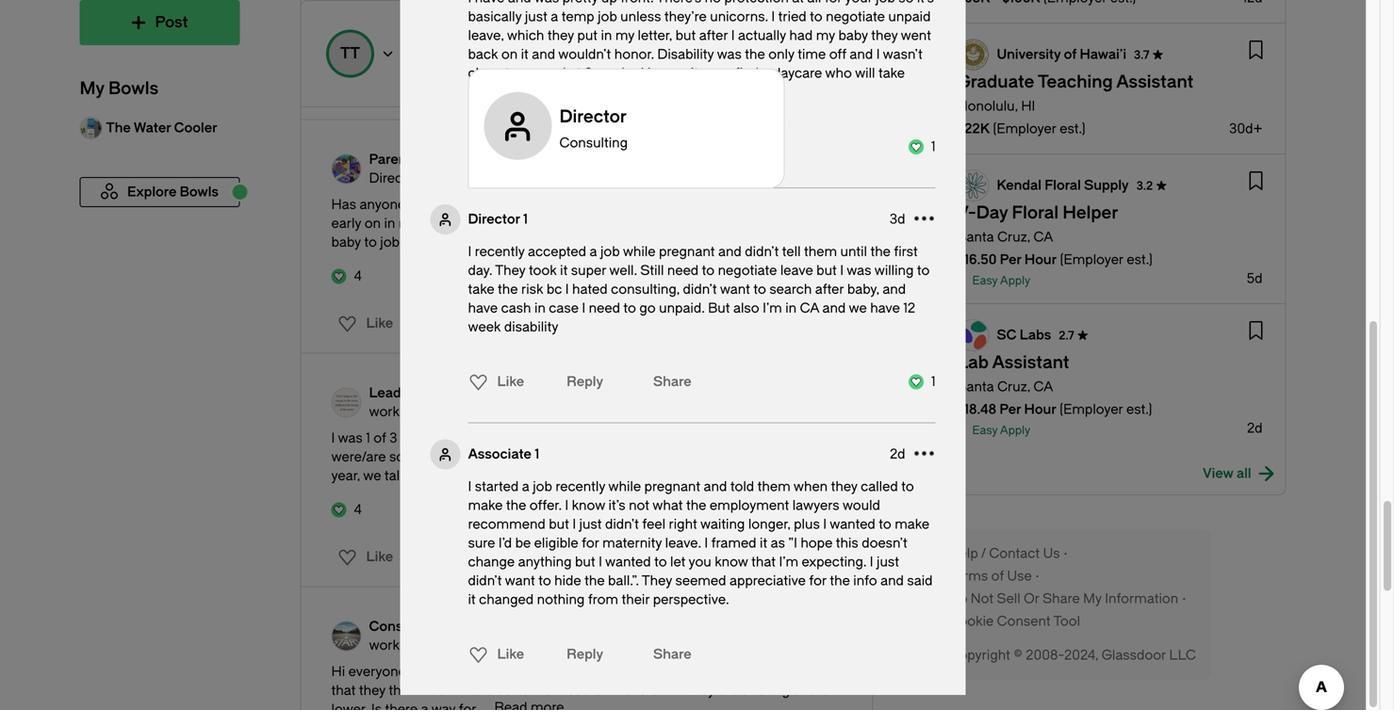 Task type: describe. For each thing, give the bounding box(es) containing it.
reply for second reply button from the bottom of the page
[[567, 374, 603, 390]]

we inside i recently accepted a job while pregnant and didn't tell them until the first day. they took it super well. still need to negotiate leave but i was willing to take the risk bc i hated consulting, didn't want to search after baby, and have cash in case i need to go unpaid. but also i'm in ca and we have 12 week disability
[[849, 301, 867, 316]]

and inside hi everyone. i have been interviewing for a startup for a c level role. they told me that they think i don't have certain skillset for the role and they are offering a level lower. is there a way for
[[661, 683, 685, 699]]

more for is
[[576, 233, 610, 248]]

they down temp
[[548, 28, 574, 43]]

them inside i started a job recently while pregnant and told them when they called to make the offer.  i know it's not what the employment lawyers would recommend but i just didn't feel right waiting longer, plus i wanted to make sure i'd be eligible for maternity leave.  i framed it as "i hope this doesn't change anything but i wanted to let you know that i'm expecting.  i just didn't want to hide the ball.". they seemed appreciative for the info and said it changed nothing from their perspective.
[[758, 479, 791, 495]]

they inside hi everyone. i have been interviewing for a startup for a c level role. they told me that they think i don't have certain skillset for the role and they are offering a level lower. is there a way for
[[752, 665, 782, 680]]

recently inside i recently accepted a job while pregnant and didn't tell them until the first day. they took it super well. still need to negotiate leave but i was willing to take the risk bc i hated consulting, didn't want to search after baby, and have cash in case i need to go unpaid. but also i'm in ca and we have 12 week disability
[[475, 244, 525, 260]]

0 horizontal spatial need
[[589, 301, 620, 316]]

to left go
[[624, 301, 636, 316]]

i started a job recently while pregnant and told them when they called to make the offer.  i know it's not what the employment lawyers would recommend but i just didn't feel right waiting longer, plus i wanted to make sure i'd be eligible for maternity leave.  i framed it as "i hope this doesn't change anything but i wanted to let you know that i'm expecting.  i just didn't want to hide the ball.". they seemed appreciative for the info and said it changed nothing from their perspective.
[[468, 479, 933, 608]]

interviewing for have
[[487, 665, 563, 680]]

and down 'other'
[[704, 479, 727, 495]]

do
[[517, 216, 533, 231]]

wouldn't
[[558, 47, 611, 62]]

ca inside v-day floral helper santa cruz, ca $16.50 per hour (employer est.) easy apply
[[1034, 230, 1053, 245]]

have up don't
[[419, 665, 449, 680]]

they up is
[[359, 683, 386, 699]]

under
[[437, 431, 473, 446]]

est.) inside the graduate teaching assistant honolulu, hi $22k (employer est.)
[[1060, 121, 1086, 137]]

negotiate inside i have and was pretty up front. there's no protection at all for your job so it's basically just a temp job unless they're unicorns.  i tried to negotiate unpaid leave, which they put in my letter, but after i actually had my baby they went back on it and wouldn't honor. disability was the only time off and i wasn't close to normal at 6 weeks. you can't even find a daycare who will take most babies then
[[826, 9, 885, 25]]

graduate
[[957, 72, 1034, 92]]

easy inside v-day floral helper santa cruz, ca $16.50 per hour (employer est.) easy apply
[[972, 274, 998, 288]]

and up basically
[[508, 0, 531, 6]]

read more for is
[[540, 233, 610, 248]]

still
[[640, 263, 664, 279]]

cruz, inside lab assistant santa cruz, ca $18.48 per hour (employer est.) easy apply
[[997, 379, 1030, 395]]

of up the were/are
[[374, 431, 386, 446]]

had inside i have and was pretty up front. there's no protection at all for your job so it's basically just a temp job unless they're unicorns.  i tried to negotiate unpaid leave, which they put in my letter, but after i actually had my baby they went back on it and wouldn't honor. disability was the only time off and i wasn't close to normal at 6 weeks. you can't even find a daycare who will take most babies then
[[789, 28, 813, 43]]

leave,
[[468, 28, 504, 43]]

want inside i recently accepted a job while pregnant and didn't tell them until the first day. they took it super well. still need to negotiate leave but i was willing to take the risk bc i hated consulting, didn't want to search after baby, and have cash in case i need to go unpaid. but also i'm in ca and we have 12 week disability
[[720, 282, 750, 297]]

feel
[[642, 517, 666, 533]]

and up will
[[850, 47, 873, 62]]

has anyone had to manage interviewing while pregnant? i was involved in a rif early on in my pregnancy and do not think it is realistic financially to wait until after baby to job search especially in
[[331, 197, 839, 250]]

over
[[520, 469, 547, 484]]

let
[[670, 555, 686, 570]]

and up don't
[[531, 431, 554, 446]]

normal
[[521, 66, 566, 81]]

they left are
[[688, 683, 714, 699]]

assistant inside the graduate teaching assistant honolulu, hi $22k (employer est.)
[[1116, 72, 1194, 92]]

toogle identity image for director
[[484, 92, 552, 160]]

was up even
[[717, 47, 742, 62]]

terms
[[949, 569, 988, 584]]

startup
[[598, 665, 642, 680]]

have left 12
[[870, 301, 900, 316]]

and up does,
[[771, 431, 794, 446]]

to up 7 comments
[[505, 66, 518, 81]]

save image
[[1242, 167, 1272, 197]]

in down anyone
[[384, 216, 395, 231]]

0 horizontal spatial know
[[572, 498, 605, 514]]

like for rections list menu associated with second reply button from the bottom of the page
[[497, 374, 524, 390]]

0 horizontal spatial wanted
[[605, 555, 651, 570]]

them inside i recently accepted a job while pregnant and didn't tell them until the first day. they took it super well. still need to negotiate leave but i was willing to take the risk bc i hated consulting, didn't want to search after baby, and have cash in case i need to go unpaid. but also i'm in ca and we have 12 week disability
[[804, 244, 837, 260]]

not inside has anyone had to manage interviewing while pregnant? i was involved in a rif early on in my pregnancy and do not think it is realistic financially to wait until after baby to job search especially in
[[536, 216, 557, 231]]

i up eligible
[[573, 517, 576, 533]]

longer,
[[748, 517, 791, 533]]

i'm
[[779, 555, 799, 570]]

2d inside jobs list element
[[1247, 421, 1263, 436]]

and up normal
[[532, 47, 555, 62]]

director for director consulting
[[560, 107, 627, 126]]

by
[[477, 431, 491, 446]]

ca inside lab assistant santa cruz, ca $18.48 per hour (employer est.) easy apply
[[1034, 379, 1053, 395]]

to up the but
[[702, 263, 715, 279]]

easy inside lab assistant santa cruz, ca $18.48 per hour (employer est.) easy apply
[[972, 424, 998, 437]]

but
[[708, 301, 730, 316]]

to up doesn't
[[879, 517, 892, 533]]

hi everyone. i have been interviewing for a startup for a c level role. they told me that they think i don't have certain skillset for the role and they are offering a level lower. is there a way for
[[331, 665, 833, 711]]

a right find
[[762, 66, 770, 81]]

i up 'from'
[[599, 555, 602, 570]]

share for share dropdown button for second reply button from the bottom of the page
[[653, 374, 692, 390]]

1 horizontal spatial consulting
[[560, 135, 628, 150]]

1 inside associate 1 "button"
[[535, 447, 539, 462]]

share for 1st reply button from the bottom of the page share dropdown button
[[653, 647, 692, 663]]

university
[[997, 46, 1061, 62]]

and down the 'willing'
[[883, 282, 906, 297]]

3 inside 'i was 1 of 3 leads under by boss, and each of us had very different work and were/are somewhat siloed. we don't fully understand what the other does, and last year, we talked about meeting over lunch'
[[389, 431, 397, 446]]

baby inside has anyone had to manage interviewing while pregnant? i was involved in a rif early on in my pregnancy and do not think it is realistic financially to wait until after baby to job search especially in
[[331, 235, 361, 250]]

consulting exit opportunities link
[[369, 618, 564, 637]]

for right way
[[459, 702, 476, 711]]

read more button for understand
[[604, 467, 673, 482]]

temp
[[562, 9, 594, 25]]

year,
[[331, 469, 360, 484]]

which
[[507, 28, 544, 43]]

super
[[571, 263, 606, 279]]

pregnancy
[[421, 216, 487, 231]]

more for understand
[[640, 467, 673, 482]]

i right plus
[[823, 517, 827, 533]]

and left last at right bottom
[[793, 450, 817, 465]]

7 comments
[[474, 82, 557, 98]]

think inside hi everyone. i have been interviewing for a startup for a c level role. they told me that they think i don't have certain skillset for the role and they are offering a level lower. is there a way for
[[389, 683, 419, 699]]

while inside has anyone had to manage interviewing while pregnant? i was involved in a rif early on in my pregnancy and do not think it is realistic financially to wait until after baby to job search especially in
[[585, 197, 618, 213]]

a left c
[[666, 665, 673, 680]]

of left us in the left bottom of the page
[[591, 431, 604, 446]]

i right offer.
[[565, 498, 569, 514]]

for down the startup at left bottom
[[590, 683, 607, 699]]

a right offering
[[793, 683, 801, 699]]

would
[[843, 498, 880, 514]]

and inside has anyone had to manage interviewing while pregnant? i was involved in a rif early on in my pregnancy and do not think it is realistic financially to wait until after baby to job search especially in
[[490, 216, 513, 231]]

until inside has anyone had to manage interviewing while pregnant? i was involved in a rif early on in my pregnancy and do not think it is realistic financially to wait until after baby to job search especially in
[[781, 216, 807, 231]]

went
[[901, 28, 931, 43]]

but up hide
[[575, 555, 595, 570]]

different
[[681, 431, 734, 446]]

willing
[[875, 263, 914, 279]]

unless
[[620, 9, 661, 25]]

1 vertical spatial 2d
[[890, 447, 905, 462]]

to down first
[[917, 263, 930, 279]]

save image for lab assistant
[[1242, 317, 1272, 347]]

santa inside lab assistant santa cruz, ca $18.48 per hour (employer est.) easy apply
[[957, 379, 994, 395]]

sure
[[468, 536, 495, 551]]

like for rections list menu associated with third reply button from the bottom of the page
[[497, 139, 524, 155]]

2 horizontal spatial at
[[792, 0, 804, 6]]

babies
[[504, 84, 545, 100]]

i right the bc
[[565, 282, 569, 297]]

their
[[622, 592, 650, 608]]

but inside i have and was pretty up front. there's no protection at all for your job so it's basically just a temp job unless they're unicorns.  i tried to negotiate unpaid leave, which they put in my letter, but after i actually had my baby they went back on it and wouldn't honor. disability was the only time off and i wasn't close to normal at 6 weeks. you can't even find a daycare who will take most babies then
[[676, 28, 696, 43]]

but up eligible
[[549, 517, 569, 533]]

rections list menu for second reply button from the bottom of the page
[[463, 363, 524, 401]]

hawai'i
[[1080, 46, 1127, 62]]

for right eligible
[[582, 536, 599, 551]]

reply for 1st reply button from the bottom of the page
[[567, 647, 603, 663]]

siloed.
[[459, 450, 499, 465]]

like for rections list menu related to 3 comments button
[[366, 316, 393, 331]]

then
[[548, 84, 577, 100]]

in down risk
[[534, 301, 546, 316]]

do not sell or share my information link
[[949, 590, 1190, 609]]

called
[[861, 479, 898, 495]]

especially
[[449, 235, 510, 250]]

like for rections list menu corresponding to 2 comments button
[[366, 550, 393, 565]]

2 reply button from the top
[[562, 367, 608, 397]]

there's
[[656, 0, 702, 6]]

0 horizontal spatial didn't
[[683, 282, 717, 297]]

change
[[468, 555, 515, 570]]

★ inside sc labs 2.7 ★
[[1077, 329, 1089, 342]]

manage
[[451, 197, 503, 213]]

certain
[[497, 683, 541, 699]]

read for fully
[[604, 467, 637, 482]]

to up 'i'm'
[[754, 282, 766, 297]]

reply for third reply button from the bottom of the page
[[567, 139, 603, 155]]

i up day.
[[468, 244, 472, 260]]

0 horizontal spatial make
[[468, 498, 503, 514]]

comments for 3 comments
[[485, 316, 558, 331]]

terms of use link
[[949, 568, 1043, 586]]

recently inside i started a job recently while pregnant and told them when they called to make the offer.  i know it's not what the employment lawyers would recommend but i just didn't feel right waiting longer, plus i wanted to make sure i'd be eligible for maternity leave.  i framed it as "i hope this doesn't change anything but i wanted to let you know that i'm expecting.  i just didn't want to hide the ball.". they seemed appreciative for the info and said it changed nothing from their perspective.
[[556, 479, 605, 495]]

talked
[[385, 469, 422, 484]]

the inside hi everyone. i have been interviewing for a startup for a c level role. they told me that they think i don't have certain skillset for the role and they are offering a level lower. is there a way for
[[611, 683, 631, 699]]

right
[[669, 517, 697, 533]]

to left let
[[654, 555, 667, 570]]

0 vertical spatial need
[[667, 263, 699, 279]]

ca inside i recently accepted a job while pregnant and didn't tell them until the first day. they took it super well. still need to negotiate leave but i was willing to take the risk bc i hated consulting, didn't want to search after baby, and have cash in case i need to go unpaid. but also i'm in ca and we have 12 week disability
[[800, 301, 819, 316]]

had inside has anyone had to manage interviewing while pregnant? i was involved in a rif early on in my pregnancy and do not think it is realistic financially to wait until after baby to job search especially in
[[409, 197, 432, 213]]

find
[[735, 66, 759, 81]]

very
[[652, 431, 678, 446]]

negotiate inside i recently accepted a job while pregnant and didn't tell them until the first day. they took it super well. still need to negotiate leave but i was willing to take the risk bc i hated consulting, didn't want to search after baby, and have cash in case i need to go unpaid. but also i'm in ca and we have 12 week disability
[[718, 263, 777, 279]]

1 horizontal spatial make
[[895, 517, 930, 533]]

sc labs 2.7 ★
[[997, 327, 1089, 343]]

i up basically
[[468, 0, 472, 6]]

to down involved
[[736, 216, 749, 231]]

only
[[769, 47, 795, 62]]

was left "pretty"
[[534, 0, 559, 6]]

1 vertical spatial at
[[569, 66, 581, 81]]

it up consulting exit opportunities link
[[468, 592, 476, 608]]

hope
[[801, 536, 833, 551]]

parents at work link
[[369, 150, 534, 169]]

a left way
[[421, 702, 428, 711]]

it left as
[[760, 536, 768, 551]]

contact
[[989, 546, 1040, 562]]

$16.50
[[957, 252, 997, 268]]

est.) inside v-day floral helper santa cruz, ca $16.50 per hour (employer est.) easy apply
[[1127, 252, 1153, 268]]

was inside 'i was 1 of 3 leads under by boss, and each of us had very different work and were/are somewhat siloed. we don't fully understand what the other does, and last year, we talked about meeting over lunch'
[[338, 431, 363, 446]]

baby inside i have and was pretty up front. there's no protection at all for your job so it's basically just a temp job unless they're unicorns.  i tried to negotiate unpaid leave, which they put in my letter, but after i actually had my baby they went back on it and wouldn't honor. disability was the only time off and i wasn't close to normal at 6 weeks. you can't even find a daycare who will take most babies then
[[838, 28, 868, 43]]

graduate teaching assistant link
[[957, 72, 1194, 92]]

have down the been
[[464, 683, 494, 699]]

1 vertical spatial all
[[1237, 466, 1251, 482]]

first
[[894, 244, 918, 260]]

us
[[607, 431, 622, 446]]

information
[[1105, 592, 1179, 607]]

a inside has anyone had to manage interviewing while pregnant? i was involved in a rif early on in my pregnancy and do not think it is realistic financially to wait until after baby to job search especially in
[[791, 197, 799, 213]]

unicorns.
[[710, 9, 768, 25]]

no
[[705, 0, 721, 6]]

eligible
[[534, 536, 579, 551]]

take inside i recently accepted a job while pregnant and didn't tell them until the first day. they took it super well. still need to negotiate leave but i was willing to take the risk bc i hated consulting, didn't want to search after baby, and have cash in case i need to go unpaid. but also i'm in ca and we have 12 week disability
[[468, 282, 495, 297]]

1 vertical spatial toogle identity image
[[430, 204, 461, 235]]

be
[[515, 536, 531, 551]]

it inside i recently accepted a job while pregnant and didn't tell them until the first day. they took it super well. still need to negotiate leave but i was willing to take the risk bc i hated consulting, didn't want to search after baby, and have cash in case i need to go unpaid. but also i'm in ca and we have 12 week disability
[[560, 263, 568, 279]]

in inside i have and was pretty up front. there's no protection at all for your job so it's basically just a temp job unless they're unicorns.  i tried to negotiate unpaid leave, which they put in my letter, but after i actually had my baby they went back on it and wouldn't honor. disability was the only time off and i wasn't close to normal at 6 weeks. you can't even find a daycare who will take most babies then
[[601, 28, 612, 43]]

associate 1
[[468, 447, 539, 462]]

perspective.
[[653, 592, 729, 608]]

pregnant for need
[[659, 244, 715, 260]]

4 for parents at work
[[354, 269, 362, 284]]

job inside i started a job recently while pregnant and told them when they called to make the offer.  i know it's not what the employment lawyers would recommend but i just didn't feel right waiting longer, plus i wanted to make sure i'd be eligible for maternity leave.  i framed it as "i hope this doesn't change anything but i wanted to let you know that i'm expecting.  i just didn't want to hide the ball.". they seemed appreciative for the info and said it changed nothing from their perspective.
[[533, 479, 552, 495]]

think inside has anyone had to manage interviewing while pregnant? i was involved in a rif early on in my pregnancy and do not think it is realistic financially to wait until after baby to job search especially in
[[560, 216, 591, 231]]

was inside has anyone had to manage interviewing while pregnant? i was involved in a rif early on in my pregnancy and do not think it is realistic financially to wait until after baby to job search especially in
[[694, 197, 719, 213]]

like for rections list menu related to 1st reply button from the bottom of the page
[[497, 647, 524, 663]]

i right everyone.
[[413, 665, 416, 680]]

2.7
[[1059, 329, 1074, 342]]

i left wasn't
[[876, 47, 880, 62]]

pregnant for what
[[644, 479, 701, 495]]

hated
[[572, 282, 608, 297]]

been
[[452, 665, 484, 680]]

and right 'i'm'
[[823, 301, 846, 316]]

santa inside v-day floral helper santa cruz, ca $16.50 per hour (employer est.) easy apply
[[957, 230, 994, 245]]

comments for 2 comments
[[485, 550, 558, 565]]

just inside i have and was pretty up front. there's no protection at all for your job so it's basically just a temp job unless they're unicorns.  i tried to negotiate unpaid leave, which they put in my letter, but after i actually had my baby they went back on it and wouldn't honor. disability was the only time off and i wasn't close to normal at 6 weeks. you can't even find a daycare who will take most babies then
[[525, 9, 548, 25]]

does,
[[756, 450, 790, 465]]

at inside 'link'
[[422, 152, 434, 167]]

the up recommend
[[506, 498, 526, 514]]

lawyers
[[793, 498, 840, 514]]

role
[[634, 683, 658, 699]]

took
[[529, 263, 557, 279]]

floral inside v-day floral helper santa cruz, ca $16.50 per hour (employer est.) easy apply
[[1012, 203, 1059, 223]]

rections list menu for 3 comments button
[[327, 309, 399, 339]]

had inside 'i was 1 of 3 leads under by boss, and each of us had very different work and were/are somewhat siloed. we don't fully understand what the other does, and last year, we talked about meeting over lunch'
[[625, 431, 649, 446]]

assistant inside lab assistant santa cruz, ca $18.48 per hour (employer est.) easy apply
[[992, 353, 1070, 373]]

your
[[845, 0, 873, 6]]

2 vertical spatial just
[[877, 555, 899, 570]]

help / contact us link
[[949, 545, 1071, 564]]

early
[[331, 216, 361, 231]]

i down unicorns.
[[731, 28, 735, 43]]

that inside hi everyone. i have been interviewing for a startup for a c level role. they told me that they think i don't have certain skillset for the role and they are offering a level lower. is there a way for
[[331, 683, 356, 699]]

it's
[[609, 498, 626, 514]]

copyright © 2008-2024, glassdoor llc
[[949, 648, 1196, 664]]

each
[[557, 431, 588, 446]]

to down anything
[[538, 574, 551, 589]]

anyone
[[360, 197, 406, 213]]

unpaid
[[888, 9, 931, 25]]

in left rif
[[777, 197, 788, 213]]

0 vertical spatial wanted
[[830, 517, 876, 533]]

help / contact us terms of use do not sell or share my information cookie consent tool
[[949, 546, 1179, 630]]

nothing
[[537, 592, 585, 608]]

search inside i recently accepted a job while pregnant and didn't tell them until the first day. they took it super well. still need to negotiate leave but i was willing to take the risk bc i hated consulting, didn't want to search after baby, and have cash in case i need to go unpaid. but also i'm in ca and we have 12 week disability
[[770, 282, 812, 297]]

0 vertical spatial level
[[690, 665, 719, 680]]

i left tried
[[772, 9, 775, 25]]

a inside i started a job recently while pregnant and told them when they called to make the offer.  i know it's not what the employment lawyers would recommend but i just didn't feel right waiting longer, plus i wanted to make sure i'd be eligible for maternity leave.  i framed it as "i hope this doesn't change anything but i wanted to let you know that i'm expecting.  i just didn't want to hide the ball.". they seemed appreciative for the info and said it changed nothing from their perspective.
[[522, 479, 530, 495]]

1 horizontal spatial level
[[804, 683, 833, 699]]

the up 'from'
[[585, 574, 605, 589]]

off
[[829, 47, 846, 62]]

a left temp
[[551, 9, 558, 25]]

to up pregnancy
[[435, 197, 448, 213]]

1 inside 'i was 1 of 3 leads under by boss, and each of us had very different work and were/are somewhat siloed. we don't fully understand what the other does, and last year, we talked about meeting over lunch'
[[366, 431, 370, 446]]

lab assistant santa cruz, ca $18.48 per hour (employer est.) easy apply
[[957, 353, 1152, 437]]

0 vertical spatial floral
[[1045, 177, 1081, 193]]

and down financially
[[718, 244, 742, 260]]

1 horizontal spatial my
[[615, 28, 635, 43]]

while for recently
[[608, 479, 641, 495]]

it inside i have and was pretty up front. there's no protection at all for your job so it's basically just a temp job unless they're unicorns.  i tried to negotiate unpaid leave, which they put in my letter, but after i actually had my baby they went back on it and wouldn't honor. disability was the only time off and i wasn't close to normal at 6 weeks. you can't even find a daycare who will take most babies then
[[521, 47, 529, 62]]

view all link
[[1203, 465, 1274, 484]]

to down anyone
[[364, 235, 377, 250]]

tell
[[782, 244, 801, 260]]

comments for 7 comments
[[485, 82, 557, 98]]

3 reply button from the top
[[562, 640, 608, 670]]

from
[[588, 592, 618, 608]]

they up wasn't
[[871, 28, 898, 43]]

★ for graduate teaching assistant
[[1152, 48, 1164, 62]]

graduate teaching assistant honolulu, hi $22k (employer est.)
[[957, 72, 1194, 137]]

i down hated
[[582, 301, 586, 316]]



Task type: vqa. For each thing, say whether or not it's contained in the screenshot.
Required
no



Task type: locate. For each thing, give the bounding box(es) containing it.
wait
[[752, 216, 777, 231]]

interviewing
[[506, 197, 582, 213], [487, 665, 563, 680]]

2 santa from the top
[[957, 379, 994, 395]]

fully
[[560, 450, 585, 465]]

hi
[[1021, 99, 1035, 114]]

1 save image from the top
[[1242, 36, 1272, 66]]

2 horizontal spatial had
[[789, 28, 813, 43]]

it's
[[917, 0, 934, 6]]

until down rif
[[781, 216, 807, 231]]

0 vertical spatial didn't
[[745, 244, 779, 260]]

1 santa from the top
[[957, 230, 994, 245]]

read up the took
[[540, 233, 573, 248]]

0 horizontal spatial all
[[807, 0, 821, 6]]

read more down the understand
[[604, 467, 673, 482]]

santa
[[957, 230, 994, 245], [957, 379, 994, 395]]

1 vertical spatial ★
[[1156, 179, 1167, 193]]

job left so
[[876, 0, 895, 6]]

0 vertical spatial reply
[[567, 139, 603, 155]]

0 horizontal spatial think
[[389, 683, 419, 699]]

search inside has anyone had to manage interviewing while pregnant? i was involved in a rif early on in my pregnancy and do not think it is realistic financially to wait until after baby to job search especially in
[[403, 235, 445, 250]]

0 vertical spatial more
[[576, 233, 610, 248]]

1 apply from the top
[[1000, 274, 1031, 288]]

0 vertical spatial didn't
[[605, 517, 639, 533]]

1 vertical spatial they
[[642, 574, 672, 589]]

job inside i recently accepted a job while pregnant and didn't tell them until the first day. they took it super well. still need to negotiate leave but i was willing to take the risk bc i hated consulting, didn't want to search after baby, and have cash in case i need to go unpaid. but also i'm in ca and we have 12 week disability
[[600, 244, 620, 260]]

like
[[497, 139, 524, 155], [366, 316, 393, 331], [497, 374, 524, 390], [366, 550, 393, 565], [497, 647, 524, 663]]

3 comments from the top
[[485, 550, 558, 565]]

of inside jobs list element
[[1064, 46, 1077, 62]]

0 vertical spatial want
[[720, 282, 750, 297]]

director 1
[[468, 211, 528, 227]]

not inside i started a job recently while pregnant and told them when they called to make the offer.  i know it's not what the employment lawyers would recommend but i just didn't feel right waiting longer, plus i wanted to make sure i'd be eligible for maternity leave.  i framed it as "i hope this doesn't change anything but i wanted to let you know that i'm expecting.  i just didn't want to hide the ball.". they seemed appreciative for the info and said it changed nothing from their perspective.
[[629, 498, 650, 514]]

the down expecting.
[[830, 574, 850, 589]]

3 inside button
[[474, 316, 482, 331]]

c
[[677, 665, 687, 680]]

was up baby,
[[847, 263, 872, 279]]

recommend
[[468, 517, 546, 533]]

read more button
[[540, 233, 610, 248], [604, 467, 673, 482]]

even
[[702, 66, 732, 81]]

for down expecting.
[[809, 574, 827, 589]]

per inside v-day floral helper santa cruz, ca $16.50 per hour (employer est.) easy apply
[[1000, 252, 1022, 268]]

1 vertical spatial recently
[[556, 479, 605, 495]]

0 vertical spatial take
[[879, 66, 905, 81]]

involved
[[722, 197, 774, 213]]

use
[[1007, 569, 1032, 584]]

0 horizontal spatial negotiate
[[718, 263, 777, 279]]

level down me in the right bottom of the page
[[804, 683, 833, 699]]

interviewing for think
[[506, 197, 582, 213]]

what inside i started a job recently while pregnant and told them when they called to make the offer.  i know it's not what the employment lawyers would recommend but i just didn't feel right waiting longer, plus i wanted to make sure i'd be eligible for maternity leave.  i framed it as "i hope this doesn't change anything but i wanted to let you know that i'm expecting.  i just didn't want to hide the ball.". they seemed appreciative for the info and said it changed nothing from their perspective.
[[653, 498, 683, 514]]

0 vertical spatial assistant
[[1116, 72, 1194, 92]]

hour inside lab assistant santa cruz, ca $18.48 per hour (employer est.) easy apply
[[1024, 402, 1057, 418]]

2 comments button
[[437, 539, 562, 576]]

1 vertical spatial told
[[786, 665, 810, 680]]

floral up the v-day floral helper link
[[1045, 177, 1081, 193]]

0 vertical spatial on
[[501, 47, 518, 62]]

know
[[572, 498, 605, 514], [715, 555, 748, 570]]

1 horizontal spatial assistant
[[1116, 72, 1194, 92]]

a inside i recently accepted a job while pregnant and didn't tell them until the first day. they took it super well. still need to negotiate leave but i was willing to take the risk bc i hated consulting, didn't want to search after baby, and have cash in case i need to go unpaid. but also i'm in ca and we have 12 week disability
[[590, 244, 597, 260]]

while inside i started a job recently while pregnant and told them when they called to make the offer.  i know it's not what the employment lawyers would recommend but i just didn't feel right waiting longer, plus i wanted to make sure i'd be eligible for maternity leave.  i framed it as "i hope this doesn't change anything but i wanted to let you know that i'm expecting.  i just didn't want to hide the ball.". they seemed appreciative for the info and said it changed nothing from their perspective.
[[608, 479, 641, 495]]

0 vertical spatial read more
[[540, 233, 610, 248]]

toogle identity image for 2d
[[430, 440, 461, 470]]

they inside i started a job recently while pregnant and told them when they called to make the offer.  i know it's not what the employment lawyers would recommend but i just didn't feel right waiting longer, plus i wanted to make sure i'd be eligible for maternity leave.  i framed it as "i hope this doesn't change anything but i wanted to let you know that i'm expecting.  i just didn't want to hide the ball.". they seemed appreciative for the info and said it changed nothing from their perspective.
[[642, 574, 672, 589]]

meeting
[[465, 469, 517, 484]]

search down leave on the right of page
[[770, 282, 812, 297]]

to right called
[[901, 479, 914, 495]]

search down pregnancy
[[403, 235, 445, 250]]

on inside i have and was pretty up front. there's no protection at all for your job so it's basically just a temp job unless they're unicorns.  i tried to negotiate unpaid leave, which they put in my letter, but after i actually had my baby they went back on it and wouldn't honor. disability was the only time off and i wasn't close to normal at 6 weeks. you can't even find a daycare who will take most babies then
[[501, 47, 518, 62]]

0 horizontal spatial at
[[422, 152, 434, 167]]

take down wasn't
[[879, 66, 905, 81]]

2 horizontal spatial just
[[877, 555, 899, 570]]

seemed
[[675, 574, 726, 589]]

has
[[331, 197, 356, 213]]

1 vertical spatial santa
[[957, 379, 994, 395]]

0 vertical spatial est.)
[[1060, 121, 1086, 137]]

but right leave on the right of page
[[817, 263, 837, 279]]

1 hour from the top
[[1025, 252, 1057, 268]]

cruz,
[[997, 230, 1030, 245], [997, 379, 1030, 395]]

0 vertical spatial share
[[653, 374, 692, 390]]

until
[[781, 216, 807, 231], [840, 244, 867, 260]]

the down different
[[696, 450, 716, 465]]

the up the 'willing'
[[871, 244, 891, 260]]

just
[[525, 9, 548, 25], [579, 517, 602, 533], [877, 555, 899, 570]]

0 horizontal spatial 2d
[[890, 447, 905, 462]]

2 vertical spatial ...
[[588, 469, 599, 484]]

1 horizontal spatial at
[[569, 66, 581, 81]]

for up the role
[[645, 665, 663, 680]]

★ inside kendal floral supply 3.2 ★
[[1156, 179, 1167, 193]]

it left is
[[594, 216, 602, 231]]

we inside 'i was 1 of 3 leads under by boss, and each of us had very different work and were/are somewhat siloed. we don't fully understand what the other does, and last year, we talked about meeting over lunch'
[[363, 469, 381, 484]]

rections list menu for third reply button from the bottom of the page
[[463, 128, 524, 166]]

0 vertical spatial not
[[536, 216, 557, 231]]

llc
[[1169, 648, 1196, 664]]

after inside has anyone had to manage interviewing while pregnant? i was involved in a rif early on in my pregnancy and do not think it is realistic financially to wait until after baby to job search especially in
[[811, 216, 839, 231]]

apply inside lab assistant santa cruz, ca $18.48 per hour (employer est.) easy apply
[[1000, 424, 1031, 437]]

0 vertical spatial santa
[[957, 230, 994, 245]]

wanted
[[830, 517, 876, 533], [605, 555, 651, 570]]

1 inside "director 1" button
[[523, 211, 528, 227]]

i recently accepted a job while pregnant and didn't tell them until the first day. they took it super well. still need to negotiate leave but i was willing to take the risk bc i hated consulting, didn't want to search after baby, and have cash in case i need to go unpaid. but also i'm in ca and we have 12 week disability
[[468, 244, 930, 335]]

for
[[825, 0, 842, 6], [582, 536, 599, 551], [809, 574, 827, 589], [566, 665, 584, 680], [645, 665, 663, 680], [590, 683, 607, 699], [459, 702, 476, 711]]

i'd
[[499, 536, 512, 551]]

1 cruz, from the top
[[997, 230, 1030, 245]]

reply up each
[[567, 374, 603, 390]]

it inside has anyone had to manage interviewing while pregnant? i was involved in a rif early on in my pregnancy and do not think it is realistic financially to wait until after baby to job search especially in
[[594, 216, 602, 231]]

while for job
[[623, 244, 656, 260]]

est.) inside lab assistant santa cruz, ca $18.48 per hour (employer est.) easy apply
[[1127, 402, 1152, 418]]

0 vertical spatial had
[[789, 28, 813, 43]]

2 apply from the top
[[1000, 424, 1031, 437]]

2 horizontal spatial my
[[816, 28, 835, 43]]

everyone.
[[348, 665, 409, 680]]

negotiate up also
[[718, 263, 777, 279]]

read more button down the understand
[[604, 467, 673, 482]]

as
[[771, 536, 785, 551]]

they inside i recently accepted a job while pregnant and didn't tell them until the first day. they took it super well. still need to negotiate leave but i was willing to take the risk bc i hated consulting, didn't want to search after baby, and have cash in case i need to go unpaid. but also i'm in ca and we have 12 week disability
[[495, 263, 526, 279]]

info
[[853, 574, 877, 589]]

2 share button from the top
[[646, 645, 692, 666]]

disability
[[657, 47, 714, 62]]

rections list menu for 2 comments button
[[327, 543, 399, 573]]

job down up
[[598, 9, 617, 25]]

sell
[[997, 592, 1021, 607]]

1 easy from the top
[[972, 274, 998, 288]]

read
[[540, 233, 573, 248], [604, 467, 637, 482]]

framed
[[711, 536, 757, 551]]

3.2
[[1137, 179, 1153, 193]]

1 vertical spatial until
[[840, 244, 867, 260]]

1 vertical spatial save image
[[1242, 317, 1272, 347]]

1 vertical spatial cruz,
[[997, 379, 1030, 395]]

0 vertical spatial after
[[699, 28, 728, 43]]

is
[[371, 702, 382, 711]]

after inside i have and was pretty up front. there's no protection at all for your job so it's basically just a temp job unless they're unicorns.  i tried to negotiate unpaid leave, which they put in my letter, but after i actually had my baby they went back on it and wouldn't honor. disability was the only time off and i wasn't close to normal at 6 weeks. you can't even find a daycare who will take most babies then
[[699, 28, 728, 43]]

1 horizontal spatial 3
[[474, 316, 482, 331]]

hide
[[554, 574, 581, 589]]

well.
[[609, 263, 637, 279]]

director for director 1
[[468, 211, 520, 227]]

case
[[549, 301, 579, 316]]

★
[[1152, 48, 1164, 62], [1156, 179, 1167, 193], [1077, 329, 1089, 342]]

skillset
[[544, 683, 587, 699]]

1 vertical spatial think
[[389, 683, 419, 699]]

0 horizontal spatial just
[[525, 9, 548, 25]]

cruz, inside v-day floral helper santa cruz, ca $16.50 per hour (employer est.) easy apply
[[997, 230, 1030, 245]]

(employer inside lab assistant santa cruz, ca $18.48 per hour (employer est.) easy apply
[[1060, 402, 1123, 418]]

1 share button from the top
[[646, 372, 692, 393]]

until inside i recently accepted a job while pregnant and didn't tell them until the first day. they took it super well. still need to negotiate leave but i was willing to take the risk bc i hated consulting, didn't want to search after baby, and have cash in case i need to go unpaid. but also i'm in ca and we have 12 week disability
[[840, 244, 867, 260]]

they down let
[[642, 574, 672, 589]]

0 horizontal spatial that
[[331, 683, 356, 699]]

rections list menu for 1st reply button from the bottom of the page
[[463, 636, 524, 674]]

know left "it's"
[[572, 498, 605, 514]]

like down babies
[[497, 139, 524, 155]]

pregnant inside i recently accepted a job while pregnant and didn't tell them until the first day. they took it super well. still need to negotiate leave but i was willing to take the risk bc i hated consulting, didn't want to search after baby, and have cash in case i need to go unpaid. but also i'm in ca and we have 12 week disability
[[659, 244, 715, 260]]

3 4 from the top
[[354, 502, 362, 518]]

all right view
[[1237, 466, 1251, 482]]

but up disability
[[676, 28, 696, 43]]

easy down "$18.48"
[[972, 424, 998, 437]]

in down do
[[514, 235, 525, 250]]

hour inside v-day floral helper santa cruz, ca $16.50 per hour (employer est.) easy apply
[[1025, 252, 1057, 268]]

1 vertical spatial didn't
[[468, 574, 502, 589]]

0 vertical spatial interviewing
[[506, 197, 582, 213]]

1 reply button from the top
[[562, 132, 608, 162]]

share button for 1st reply button from the bottom of the page
[[646, 645, 692, 666]]

pregnant inside i started a job recently while pregnant and told them when they called to make the offer.  i know it's not what the employment lawyers would recommend but i just didn't feel right waiting longer, plus i wanted to make sure i'd be eligible for maternity leave.  i framed it as "i hope this doesn't change anything but i wanted to let you know that i'm expecting.  i just didn't want to hide the ball.". they seemed appreciative for the info and said it changed nothing from their perspective.
[[644, 479, 701, 495]]

while up "it's"
[[608, 479, 641, 495]]

1 vertical spatial share
[[1043, 592, 1080, 607]]

rections list menu up leadership
[[327, 309, 399, 339]]

1 vertical spatial had
[[409, 197, 432, 213]]

i inside 'i was 1 of 3 leads under by boss, and each of us had very different work and were/are somewhat siloed. we don't fully understand what the other does, and last year, we talked about meeting over lunch'
[[331, 431, 335, 446]]

i left don't
[[423, 683, 426, 699]]

1 horizontal spatial on
[[501, 47, 518, 62]]

2 easy from the top
[[972, 424, 998, 437]]

my inside has anyone had to manage interviewing while pregnant? i was involved in a rif early on in my pregnancy and do not think it is realistic financially to wait until after baby to job search especially in
[[399, 216, 418, 231]]

job up offer.
[[533, 479, 552, 495]]

the inside i have and was pretty up front. there's no protection at all for your job so it's basically just a temp job unless they're unicorns.  i tried to negotiate unpaid leave, which they put in my letter, but after i actually had my baby they went back on it and wouldn't honor. disability was the only time off and i wasn't close to normal at 6 weeks. you can't even find a daycare who will take most babies then
[[745, 47, 765, 62]]

1 vertical spatial read more button
[[604, 467, 673, 482]]

2 vertical spatial (employer
[[1060, 402, 1123, 418]]

offer.
[[530, 498, 562, 514]]

... for parents at work
[[525, 235, 535, 250]]

3 comments button
[[437, 305, 562, 343]]

read down the understand
[[604, 467, 637, 482]]

started
[[475, 479, 519, 495]]

a up super
[[590, 244, 597, 260]]

on down which on the left top
[[501, 47, 518, 62]]

but
[[676, 28, 696, 43], [817, 263, 837, 279], [549, 517, 569, 533], [575, 555, 595, 570]]

1 vertical spatial wanted
[[605, 555, 651, 570]]

2 cruz, from the top
[[997, 379, 1030, 395]]

put
[[577, 28, 598, 43]]

read more button for is
[[540, 233, 610, 248]]

2 vertical spatial 4
[[354, 502, 362, 518]]

1 horizontal spatial didn't
[[745, 244, 779, 260]]

1 horizontal spatial think
[[560, 216, 591, 231]]

2 hour from the top
[[1024, 402, 1057, 418]]

consulting left exit
[[369, 619, 439, 635]]

... for leadership
[[588, 469, 599, 484]]

0 vertical spatial hour
[[1025, 252, 1057, 268]]

2 comments from the top
[[485, 316, 558, 331]]

1 horizontal spatial baby
[[838, 28, 868, 43]]

basically
[[468, 9, 522, 25]]

of inside help / contact us terms of use do not sell or share my information cookie consent tool
[[991, 569, 1004, 584]]

i inside has anyone had to manage interviewing while pregnant? i was involved in a rif early on in my pregnancy and do not think it is realistic financially to wait until after baby to job search especially in
[[687, 197, 691, 213]]

0 vertical spatial all
[[807, 0, 821, 6]]

consulting down then
[[560, 135, 628, 150]]

save image
[[1242, 36, 1272, 66], [1242, 317, 1272, 347]]

view
[[1203, 466, 1234, 482]]

had right anyone
[[409, 197, 432, 213]]

director inside director consulting
[[560, 107, 627, 126]]

toogle identity image
[[484, 92, 552, 160], [430, 204, 461, 235], [430, 440, 461, 470]]

rections list menu down most
[[463, 128, 524, 166]]

1 comments from the top
[[485, 82, 557, 98]]

plus
[[794, 517, 820, 533]]

2 4 from the top
[[354, 269, 362, 284]]

0 horizontal spatial didn't
[[468, 574, 502, 589]]

level right c
[[690, 665, 719, 680]]

told inside i started a job recently while pregnant and told them when they called to make the offer.  i know it's not what the employment lawyers would recommend but i just didn't feel right waiting longer, plus i wanted to make sure i'd be eligible for maternity leave.  i framed it as "i hope this doesn't change anything but i wanted to let you know that i'm expecting.  i just didn't want to hide the ball.". they seemed appreciative for the info and said it changed nothing from their perspective.
[[730, 479, 754, 495]]

apply down lab assistant link
[[1000, 424, 1031, 437]]

0 horizontal spatial on
[[365, 216, 381, 231]]

director inside button
[[468, 211, 520, 227]]

what inside 'i was 1 of 3 leads under by boss, and each of us had very different work and were/are somewhat siloed. we don't fully understand what the other does, and last year, we talked about meeting over lunch'
[[663, 450, 693, 465]]

1 4 from the top
[[354, 35, 362, 50]]

1 vertical spatial reply
[[567, 374, 603, 390]]

per inside lab assistant santa cruz, ca $18.48 per hour (employer est.) easy apply
[[1000, 402, 1021, 418]]

0 horizontal spatial consulting
[[369, 619, 439, 635]]

ca down the v-day floral helper link
[[1034, 230, 1053, 245]]

like down opportunities
[[497, 647, 524, 663]]

0 vertical spatial apply
[[1000, 274, 1031, 288]]

share
[[653, 374, 692, 390], [1043, 592, 1080, 607], [653, 647, 692, 663]]

and right info
[[881, 574, 904, 589]]

was inside i recently accepted a job while pregnant and didn't tell them until the first day. they took it super well. still need to negotiate leave but i was willing to take the risk bc i hated consulting, didn't want to search after baby, and have cash in case i need to go unpaid. but also i'm in ca and we have 12 week disability
[[847, 263, 872, 279]]

2 per from the top
[[1000, 402, 1021, 418]]

0 vertical spatial director
[[560, 107, 627, 126]]

1 vertical spatial apply
[[1000, 424, 1031, 437]]

work
[[737, 431, 767, 446]]

need right the 'still' at left top
[[667, 263, 699, 279]]

the up cash
[[498, 282, 518, 297]]

unpaid.
[[659, 301, 705, 316]]

1 vertical spatial them
[[758, 479, 791, 495]]

in right 'i'm'
[[785, 301, 797, 316]]

share inside help / contact us terms of use do not sell or share my information cookie consent tool
[[1043, 592, 1080, 607]]

0 vertical spatial told
[[730, 479, 754, 495]]

it down accepted
[[560, 263, 568, 279]]

rif
[[802, 197, 815, 213]]

0 vertical spatial save image
[[1242, 36, 1272, 66]]

said
[[907, 574, 933, 589]]

1 horizontal spatial just
[[579, 517, 602, 533]]

other
[[720, 450, 753, 465]]

the up right
[[686, 498, 706, 514]]

was
[[534, 0, 559, 6], [717, 47, 742, 62], [694, 197, 719, 213], [847, 263, 872, 279], [338, 431, 363, 446]]

per right $16.50
[[1000, 252, 1022, 268]]

2 reply from the top
[[567, 374, 603, 390]]

1 horizontal spatial negotiate
[[826, 9, 885, 25]]

a left the startup at left bottom
[[587, 665, 594, 680]]

they
[[548, 28, 574, 43], [871, 28, 898, 43], [831, 479, 858, 495], [359, 683, 386, 699], [688, 683, 714, 699]]

0 vertical spatial 3
[[474, 316, 482, 331]]

told inside hi everyone. i have been interviewing for a startup for a c level role. they told me that they think i don't have certain skillset for the role and they are offering a level lower. is there a way for
[[786, 665, 810, 680]]

read more up super
[[540, 233, 610, 248]]

to right tried
[[810, 9, 823, 25]]

we
[[502, 450, 522, 465]]

floral
[[1045, 177, 1081, 193], [1012, 203, 1059, 223]]

0 vertical spatial ...
[[577, 1, 587, 16]]

i up info
[[870, 555, 873, 570]]

it down which on the left top
[[521, 47, 529, 62]]

rections list menu
[[463, 128, 524, 166], [327, 309, 399, 339], [463, 363, 524, 401], [327, 543, 399, 573], [463, 636, 524, 674]]

★ for v-day floral helper
[[1156, 179, 1167, 193]]

0 vertical spatial while
[[585, 197, 618, 213]]

them down does,
[[758, 479, 791, 495]]

santa up $16.50
[[957, 230, 994, 245]]

parents at work
[[369, 152, 470, 167]]

bc
[[547, 282, 562, 297]]

1 horizontal spatial recently
[[556, 479, 605, 495]]

hour down the v-day floral helper link
[[1025, 252, 1057, 268]]

for up skillset
[[566, 665, 584, 680]]

have up 'week'
[[468, 301, 498, 316]]

risk
[[521, 282, 543, 297]]

baby,
[[847, 282, 879, 297]]

want inside i started a job recently while pregnant and told them when they called to make the offer.  i know it's not what the employment lawyers would recommend but i just didn't feel right waiting longer, plus i wanted to make sure i'd be eligible for maternity leave.  i framed it as "i hope this doesn't change anything but i wanted to let you know that i'm expecting.  i just didn't want to hide the ball.". they seemed appreciative for the info and said it changed nothing from their perspective.
[[505, 574, 535, 589]]

who
[[825, 66, 852, 81]]

for inside i have and was pretty up front. there's no protection at all for your job so it's basically just a temp job unless they're unicorns.  i tried to negotiate unpaid leave, which they put in my letter, but after i actually had my baby they went back on it and wouldn't honor. disability was the only time off and i wasn't close to normal at 6 weeks. you can't even find a daycare who will take most babies then
[[825, 0, 842, 6]]

(employer inside v-day floral helper santa cruz, ca $16.50 per hour (employer est.) easy apply
[[1060, 252, 1124, 268]]

ball.".
[[608, 574, 639, 589]]

save image for graduate teaching assistant
[[1242, 36, 1272, 66]]

1 horizontal spatial more
[[640, 467, 673, 482]]

consulting inside consulting exit opportunities link
[[369, 619, 439, 635]]

on inside has anyone had to manage interviewing while pregnant? i was involved in a rif early on in my pregnancy and do not think it is realistic financially to wait until after baby to job search especially in
[[365, 216, 381, 231]]

teaching
[[1038, 72, 1113, 92]]

apply inside v-day floral helper santa cruz, ca $16.50 per hour (employer est.) easy apply
[[1000, 274, 1031, 288]]

i left started
[[468, 479, 472, 495]]

2 vertical spatial at
[[422, 152, 434, 167]]

share up 'very'
[[653, 374, 692, 390]]

work
[[437, 152, 470, 167]]

3 reply from the top
[[567, 647, 603, 663]]

they inside i started a job recently while pregnant and told them when they called to make the offer.  i know it's not what the employment lawyers would recommend but i just didn't feel right waiting longer, plus i wanted to make sure i'd be eligible for maternity leave.  i framed it as "i hope this doesn't change anything but i wanted to let you know that i'm expecting.  i just didn't want to hide the ball.". they seemed appreciative for the info and said it changed nothing from their perspective.
[[831, 479, 858, 495]]

i up financially
[[687, 197, 691, 213]]

0 vertical spatial recently
[[475, 244, 525, 260]]

★ right 3.2
[[1156, 179, 1167, 193]]

2 vertical spatial est.)
[[1127, 402, 1152, 418]]

(employer inside the graduate teaching assistant honolulu, hi $22k (employer est.)
[[993, 121, 1057, 137]]

est.)
[[1060, 121, 1086, 137], [1127, 252, 1153, 268], [1127, 402, 1152, 418]]

1 vertical spatial easy
[[972, 424, 998, 437]]

1 vertical spatial more
[[640, 467, 673, 482]]

kendal floral supply 3.2 ★
[[997, 177, 1167, 193]]

read for it
[[540, 233, 573, 248]]

0 vertical spatial ★
[[1152, 48, 1164, 62]]

30d+
[[1229, 121, 1263, 137]]

1 vertical spatial assistant
[[992, 353, 1070, 373]]

cruz, down day
[[997, 230, 1030, 245]]

have inside i have and was pretty up front. there's no protection at all for your job so it's basically just a temp job unless they're unicorns.  i tried to negotiate unpaid leave, which they put in my letter, but after i actually had my baby they went back on it and wouldn't honor. disability was the only time off and i wasn't close to normal at 6 weeks. you can't even find a daycare who will take most babies then
[[475, 0, 505, 6]]

but inside i recently accepted a job while pregnant and didn't tell them until the first day. they took it super well. still need to negotiate leave but i was willing to take the risk bc i hated consulting, didn't want to search after baby, and have cash in case i need to go unpaid. but also i'm in ca and we have 12 week disability
[[817, 263, 837, 279]]

at left 6
[[569, 66, 581, 81]]

i up you
[[705, 536, 708, 551]]

0 horizontal spatial baby
[[331, 235, 361, 250]]

baby down early
[[331, 235, 361, 250]]

1 vertical spatial need
[[589, 301, 620, 316]]

more
[[576, 233, 610, 248], [640, 467, 673, 482]]

job inside has anyone had to manage interviewing while pregnant? i was involved in a rif early on in my pregnancy and do not think it is realistic financially to wait until after baby to job search especially in
[[380, 235, 400, 250]]

jobs list element
[[935, 0, 1285, 453]]

1 vertical spatial pregnant
[[644, 479, 701, 495]]

0 vertical spatial negotiate
[[826, 9, 885, 25]]

i was 1 of 3 leads under by boss, and each of us had very different work and were/are somewhat siloed. we don't fully understand what the other does, and last year, we talked about meeting over lunch
[[331, 431, 842, 484]]

floral down kendal
[[1012, 203, 1059, 223]]

read more for understand
[[604, 467, 673, 482]]

0 horizontal spatial level
[[690, 665, 719, 680]]

1 horizontal spatial ...
[[577, 1, 587, 16]]

had right us in the left bottom of the page
[[625, 431, 649, 446]]

0 horizontal spatial director
[[468, 211, 520, 227]]

0 horizontal spatial they
[[495, 263, 526, 279]]

1 vertical spatial search
[[770, 282, 812, 297]]

so
[[899, 0, 914, 6]]

of
[[1064, 46, 1077, 62], [374, 431, 386, 446], [591, 431, 604, 446], [991, 569, 1004, 584]]

interviewing inside has anyone had to manage interviewing while pregnant? i was involved in a rif early on in my pregnancy and do not think it is realistic financially to wait until after baby to job search especially in
[[506, 197, 582, 213]]

after inside i recently accepted a job while pregnant and didn't tell them until the first day. they took it super well. still need to negotiate leave but i was willing to take the risk bc i hated consulting, didn't want to search after baby, and have cash in case i need to go unpaid. but also i'm in ca and we have 12 week disability
[[815, 282, 844, 297]]

boss,
[[494, 431, 527, 446]]

like up boss,
[[497, 374, 524, 390]]

what up feel
[[653, 498, 683, 514]]

and left do
[[490, 216, 513, 231]]

financially
[[670, 216, 733, 231]]

1 vertical spatial (employer
[[1060, 252, 1124, 268]]

0 vertical spatial comments
[[485, 82, 557, 98]]

1 horizontal spatial didn't
[[605, 517, 639, 533]]

the inside 'i was 1 of 3 leads under by boss, and each of us had very different work and were/are somewhat siloed. we don't fully understand what the other does, and last year, we talked about meeting over lunch'
[[696, 450, 716, 465]]

2 save image from the top
[[1242, 317, 1272, 347]]

0 vertical spatial read more button
[[540, 233, 610, 248]]

1 per from the top
[[1000, 252, 1022, 268]]

lab
[[957, 353, 989, 373]]

easy down $16.50
[[972, 274, 998, 288]]

share button for second reply button from the bottom of the page
[[646, 372, 692, 393]]

0 vertical spatial that
[[751, 555, 776, 570]]

exit
[[443, 619, 467, 635]]

about
[[425, 469, 462, 484]]

negotiate down your
[[826, 9, 885, 25]]

was up financially
[[694, 197, 719, 213]]

that inside i started a job recently while pregnant and told them when they called to make the offer.  i know it's not what the employment lawyers would recommend but i just didn't feel right waiting longer, plus i wanted to make sure i'd be eligible for maternity leave.  i framed it as "i hope this doesn't change anything but i wanted to let you know that i'm expecting.  i just didn't want to hide the ball.". they seemed appreciative for the info and said it changed nothing from their perspective.
[[751, 555, 776, 570]]

0 vertical spatial make
[[468, 498, 503, 514]]

0 horizontal spatial want
[[505, 574, 535, 589]]

all inside i have and was pretty up front. there's no protection at all for your job so it's basically just a temp job unless they're unicorns.  i tried to negotiate unpaid leave, which they put in my letter, but after i actually had my baby they went back on it and wouldn't honor. disability was the only time off and i wasn't close to normal at 6 weeks. you can't even find a daycare who will take most babies then
[[807, 0, 821, 6]]

interviewing inside hi everyone. i have been interviewing for a startup for a c level role. they told me that they think i don't have certain skillset for the role and they are offering a level lower. is there a way for
[[487, 665, 563, 680]]

3
[[474, 316, 482, 331], [389, 431, 397, 446]]

take inside i have and was pretty up front. there's no protection at all for your job so it's basically just a temp job unless they're unicorns.  i tried to negotiate unpaid leave, which they put in my letter, but after i actually had my baby they went back on it and wouldn't honor. disability was the only time off and i wasn't close to normal at 6 weeks. you can't even find a daycare who will take most babies then
[[879, 66, 905, 81]]

2 vertical spatial they
[[752, 665, 782, 680]]

a
[[551, 9, 558, 25], [762, 66, 770, 81], [791, 197, 799, 213], [590, 244, 597, 260], [522, 479, 530, 495], [587, 665, 594, 680], [666, 665, 673, 680], [793, 683, 801, 699], [421, 702, 428, 711]]

1 reply from the top
[[567, 139, 603, 155]]

i right leave on the right of page
[[840, 263, 844, 279]]

at up tried
[[792, 0, 804, 6]]

realistic
[[618, 216, 667, 231]]

1 horizontal spatial all
[[1237, 466, 1251, 482]]

1 vertical spatial know
[[715, 555, 748, 570]]

4 for leadership
[[354, 502, 362, 518]]

until up baby,
[[840, 244, 867, 260]]

(employer
[[993, 121, 1057, 137], [1060, 252, 1124, 268], [1060, 402, 1123, 418]]



